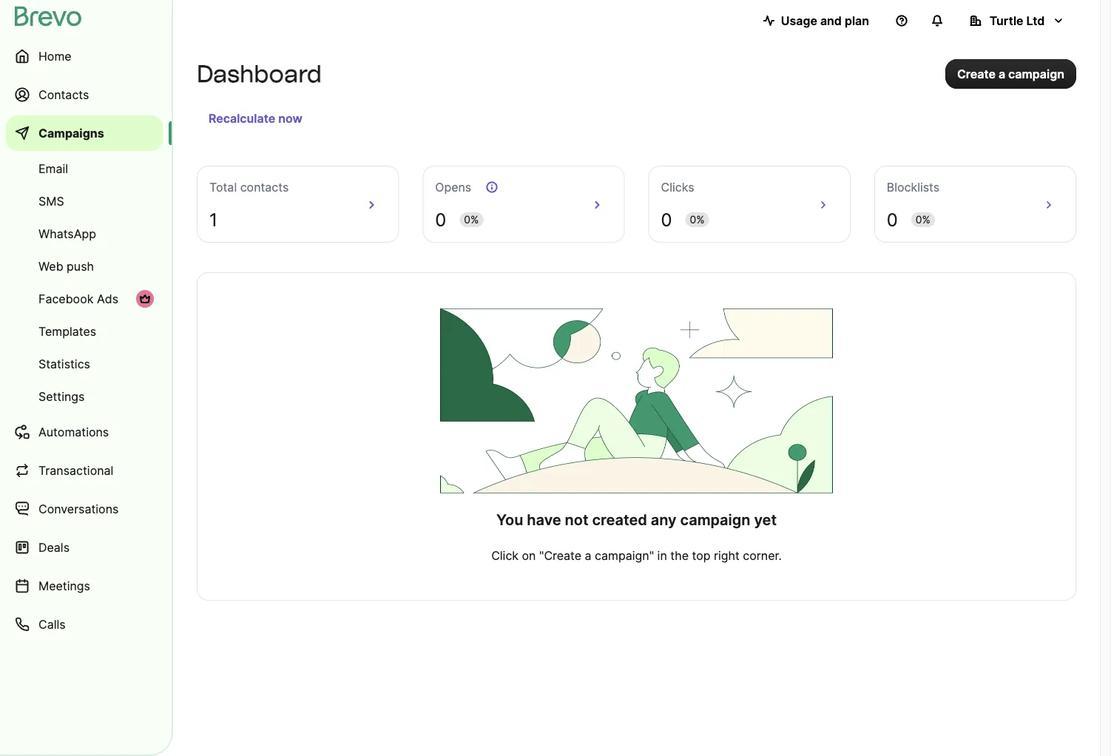 Task type: describe. For each thing, give the bounding box(es) containing it.
the
[[671, 548, 689, 563]]

"create
[[540, 548, 582, 563]]

now
[[278, 111, 303, 125]]

have
[[527, 511, 562, 529]]

sms
[[38, 194, 64, 208]]

home link
[[6, 38, 163, 74]]

calls link
[[6, 607, 163, 642]]

opens
[[435, 180, 472, 194]]

automations link
[[6, 414, 163, 450]]

dashboard
[[197, 60, 322, 88]]

meetings
[[38, 579, 90, 593]]

turtle
[[990, 13, 1024, 28]]

0% for clicks
[[690, 214, 705, 226]]

left___rvooi image
[[139, 293, 151, 305]]

not
[[565, 511, 589, 529]]

click
[[492, 548, 519, 563]]

recalculate now button
[[203, 107, 308, 130]]

you
[[497, 511, 524, 529]]

0% for blocklists
[[916, 214, 931, 226]]

statistics
[[38, 357, 90, 371]]

campaign"
[[595, 548, 654, 563]]

created
[[593, 511, 648, 529]]

recalculate now
[[209, 111, 303, 125]]

email link
[[6, 154, 163, 184]]

recalculate
[[209, 111, 275, 125]]

campaigns link
[[6, 115, 163, 151]]

plan
[[845, 13, 870, 28]]

conversations
[[38, 502, 119, 516]]

corner.
[[743, 548, 782, 563]]

a inside create a campaign button
[[999, 67, 1006, 81]]

total
[[209, 180, 237, 194]]

create
[[958, 67, 996, 81]]

turtle ltd
[[990, 13, 1045, 28]]

email
[[38, 161, 68, 176]]

transactional
[[38, 463, 114, 478]]

facebook ads
[[38, 292, 118, 306]]

total contacts
[[209, 180, 289, 194]]

blocklists
[[887, 180, 940, 194]]

1 0 from the left
[[435, 209, 446, 231]]

0 for blocklists
[[887, 209, 898, 231]]

0 for clicks
[[661, 209, 672, 231]]

0 horizontal spatial a
[[585, 548, 592, 563]]

whatsapp
[[38, 226, 96, 241]]

settings link
[[6, 382, 163, 412]]

usage and plan button
[[752, 6, 882, 36]]

whatsapp link
[[6, 219, 163, 249]]

create a campaign
[[958, 67, 1065, 81]]

on
[[522, 548, 536, 563]]

contacts
[[240, 180, 289, 194]]

facebook
[[38, 292, 94, 306]]

web push
[[38, 259, 94, 273]]

facebook ads link
[[6, 284, 163, 314]]

automations
[[38, 425, 109, 439]]



Task type: locate. For each thing, give the bounding box(es) containing it.
usage
[[781, 13, 818, 28]]

0 horizontal spatial 0
[[435, 209, 446, 231]]

1 vertical spatial campaign
[[681, 511, 751, 529]]

0 down clicks
[[661, 209, 672, 231]]

3 0% from the left
[[916, 214, 931, 226]]

1 0% from the left
[[464, 214, 479, 226]]

conversations link
[[6, 491, 163, 527]]

1 horizontal spatial 0%
[[690, 214, 705, 226]]

transactional link
[[6, 453, 163, 488]]

settings
[[38, 389, 85, 404]]

ads
[[97, 292, 118, 306]]

a right "create
[[585, 548, 592, 563]]

2 horizontal spatial 0%
[[916, 214, 931, 226]]

0 down opens
[[435, 209, 446, 231]]

0% down clicks
[[690, 214, 705, 226]]

3 0 from the left
[[887, 209, 898, 231]]

deals
[[38, 540, 70, 555]]

click on "create a campaign" in the top right corner.
[[492, 548, 782, 563]]

ltd
[[1027, 13, 1045, 28]]

contacts
[[38, 87, 89, 102]]

create a campaign button
[[946, 59, 1077, 89]]

campaign up right
[[681, 511, 751, 529]]

campaign inside button
[[1009, 67, 1065, 81]]

templates link
[[6, 317, 163, 346]]

2 horizontal spatial 0
[[887, 209, 898, 231]]

2 0% from the left
[[690, 214, 705, 226]]

deals link
[[6, 530, 163, 565]]

meetings link
[[6, 568, 163, 604]]

any
[[651, 511, 677, 529]]

0 down blocklists
[[887, 209, 898, 231]]

1 horizontal spatial a
[[999, 67, 1006, 81]]

0 horizontal spatial campaign
[[681, 511, 751, 529]]

templates
[[38, 324, 96, 339]]

in
[[658, 548, 667, 563]]

calls
[[38, 617, 66, 632]]

contacts link
[[6, 77, 163, 113]]

a right "create"
[[999, 67, 1006, 81]]

right
[[714, 548, 740, 563]]

0%
[[464, 214, 479, 226], [690, 214, 705, 226], [916, 214, 931, 226]]

1 vertical spatial a
[[585, 548, 592, 563]]

campaign down ltd
[[1009, 67, 1065, 81]]

web push link
[[6, 252, 163, 281]]

a
[[999, 67, 1006, 81], [585, 548, 592, 563]]

turtle ltd button
[[958, 6, 1077, 36]]

campaign
[[1009, 67, 1065, 81], [681, 511, 751, 529]]

and
[[821, 13, 842, 28]]

you have not created any campaign yet
[[497, 511, 777, 529]]

home
[[38, 49, 72, 63]]

web
[[38, 259, 63, 273]]

usage and plan
[[781, 13, 870, 28]]

1
[[209, 209, 218, 231]]

0 vertical spatial a
[[999, 67, 1006, 81]]

1 horizontal spatial 0
[[661, 209, 672, 231]]

clicks
[[661, 180, 695, 194]]

0 vertical spatial campaign
[[1009, 67, 1065, 81]]

1 horizontal spatial campaign
[[1009, 67, 1065, 81]]

0
[[435, 209, 446, 231], [661, 209, 672, 231], [887, 209, 898, 231]]

sms link
[[6, 187, 163, 216]]

push
[[67, 259, 94, 273]]

2 0 from the left
[[661, 209, 672, 231]]

yet
[[755, 511, 777, 529]]

0% down blocklists
[[916, 214, 931, 226]]

statistics link
[[6, 349, 163, 379]]

campaigns
[[38, 126, 104, 140]]

top
[[692, 548, 711, 563]]

0 horizontal spatial 0%
[[464, 214, 479, 226]]

0% down opens
[[464, 214, 479, 226]]



Task type: vqa. For each thing, say whether or not it's contained in the screenshot.
New Company button
no



